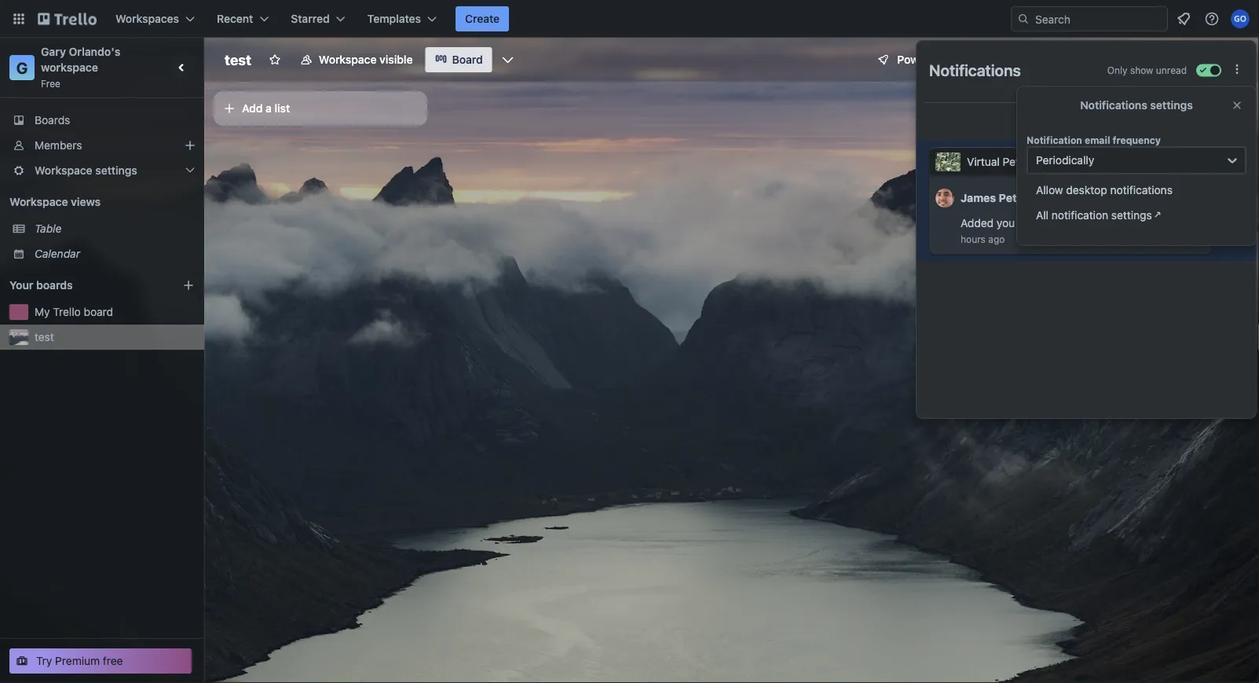 Task type: vqa. For each thing, say whether or not it's contained in the screenshot.
Gary Orlando's workspace Free
yes



Task type: describe. For each thing, give the bounding box(es) containing it.
g
[[16, 58, 28, 77]]

boards link
[[0, 108, 204, 133]]

board link
[[426, 47, 493, 72]]

workspace for workspace settings
[[35, 164, 92, 177]]

workspace visible
[[319, 53, 413, 66]]

1 horizontal spatial pet
[[1120, 217, 1136, 230]]

my trello board link
[[35, 304, 195, 320]]

calendar
[[35, 247, 80, 260]]

gary
[[41, 45, 66, 58]]

g link
[[9, 55, 35, 80]]

try premium free button
[[9, 648, 192, 674]]

templates button
[[358, 6, 446, 31]]

workspaces button
[[106, 6, 204, 31]]

1 vertical spatial gary orlando (garyorlando) image
[[1135, 49, 1157, 71]]

try premium free
[[36, 654, 123, 667]]

james
[[961, 191, 997, 204]]

desktop
[[1067, 184, 1108, 197]]

hours
[[961, 234, 986, 245]]

starred
[[291, 12, 330, 25]]

workspace for workspace visible
[[319, 53, 377, 66]]

starred button
[[282, 6, 355, 31]]

added you to the board virtual pet game
[[961, 217, 1169, 230]]

filters
[[1086, 53, 1118, 66]]

james peterson button up you
[[961, 191, 1048, 204]]

test link
[[35, 329, 195, 345]]

close popover image
[[1232, 99, 1244, 112]]

allow
[[1037, 184, 1064, 197]]

gary orlando's workspace link
[[41, 45, 123, 74]]

unread
[[1157, 65, 1188, 76]]

my
[[35, 305, 50, 318]]

recent button
[[208, 6, 278, 31]]

workspace settings
[[35, 164, 137, 177]]

show
[[1131, 65, 1154, 76]]

to
[[1019, 217, 1029, 230]]

Search field
[[1030, 7, 1168, 31]]

power-ups button
[[866, 47, 965, 72]]

0 vertical spatial pet
[[1003, 155, 1020, 168]]

notification email frequency
[[1027, 134, 1162, 145]]

test inside "board name" text box
[[225, 51, 251, 68]]

1 horizontal spatial board
[[1051, 217, 1081, 230]]

james peterson (jamespeterson93) image
[[936, 186, 955, 210]]

mark
[[1174, 115, 1196, 126]]

frequency
[[1113, 134, 1162, 145]]

show menu image
[[1231, 52, 1247, 68]]

share button
[[1161, 47, 1223, 72]]

added
[[961, 217, 994, 230]]

gary orlando (garyorlando) image inside primary element
[[1232, 9, 1251, 28]]

all
[[1037, 209, 1049, 222]]

ups
[[935, 53, 955, 66]]

all notification settings
[[1037, 209, 1153, 222]]

create button
[[456, 6, 509, 31]]

visible
[[380, 53, 413, 66]]

customize views image
[[500, 52, 516, 68]]

mark all as read
[[1174, 115, 1244, 126]]

free
[[103, 654, 123, 667]]

all notification settings link
[[1027, 203, 1246, 228]]

0 horizontal spatial virtual
[[968, 155, 1000, 168]]

calendar link
[[35, 246, 195, 262]]

my trello board
[[35, 305, 113, 318]]

power-ups
[[898, 53, 955, 66]]

workspace visible button
[[291, 47, 422, 72]]

only
[[1108, 65, 1128, 76]]

boards
[[36, 279, 73, 292]]

automation button
[[968, 47, 1059, 72]]

your boards
[[9, 279, 73, 292]]

a
[[266, 102, 272, 115]]

ago
[[989, 234, 1006, 245]]

as
[[1212, 115, 1222, 126]]



Task type: locate. For each thing, give the bounding box(es) containing it.
settings for notifications settings
[[1151, 99, 1194, 112]]

1 horizontal spatial game
[[1139, 217, 1169, 230]]

gary orlando (garyorlando) image
[[1232, 9, 1251, 28], [1135, 49, 1157, 71]]

your
[[9, 279, 33, 292]]

periodically
[[1037, 154, 1095, 167]]

settings
[[1151, 99, 1194, 112], [95, 164, 137, 177], [1112, 209, 1153, 222]]

filters button
[[1062, 47, 1123, 72]]

Board name text field
[[217, 47, 259, 72]]

virtual down allow desktop notifications on the top right of the page
[[1084, 217, 1117, 230]]

1 vertical spatial settings
[[95, 164, 137, 177]]

workspace inside workspace visible button
[[319, 53, 377, 66]]

test down my on the left of the page
[[35, 331, 54, 343]]

test
[[225, 51, 251, 68], [35, 331, 54, 343]]

0 horizontal spatial pet
[[1003, 155, 1020, 168]]

add a list
[[242, 102, 290, 115]]

workspace views
[[9, 195, 101, 208]]

notification
[[1027, 134, 1083, 145]]

primary element
[[0, 0, 1260, 38]]

virtual pet game
[[968, 155, 1053, 168]]

1 vertical spatial pet
[[1120, 217, 1136, 230]]

workspaces
[[116, 12, 179, 25]]

table link
[[35, 221, 195, 237]]

mark all as read button
[[1174, 112, 1244, 128]]

all
[[1199, 115, 1209, 126]]

1 vertical spatial virtual
[[1084, 217, 1117, 230]]

workspace for workspace views
[[9, 195, 68, 208]]

premium
[[55, 654, 100, 667]]

open information menu image
[[1205, 11, 1221, 27]]

list
[[275, 102, 290, 115]]

recent
[[217, 12, 253, 25]]

0 vertical spatial notifications
[[930, 61, 1022, 79]]

settings for workspace settings
[[95, 164, 137, 177]]

boards
[[35, 114, 70, 127]]

board right 'all'
[[1051, 217, 1081, 230]]

workspace down the members on the top
[[35, 164, 92, 177]]

notification
[[1052, 209, 1109, 222]]

1 horizontal spatial gary orlando (garyorlando) image
[[1232, 9, 1251, 28]]

members link
[[0, 133, 204, 158]]

read
[[1224, 115, 1244, 126]]

1 vertical spatial game
[[1139, 217, 1169, 230]]

orlando's
[[69, 45, 120, 58]]

notifications
[[1111, 184, 1173, 197]]

try
[[36, 654, 52, 667]]

your boards with 2 items element
[[9, 276, 159, 295]]

gary orlando's workspace free
[[41, 45, 123, 89]]

settings down allow desktop notifications button
[[1112, 209, 1153, 222]]

1 horizontal spatial virtual
[[1084, 217, 1117, 230]]

game down notification
[[1023, 155, 1053, 168]]

search image
[[1018, 13, 1030, 25]]

add board image
[[182, 279, 195, 292]]

board up test link
[[84, 305, 113, 318]]

2 hours ago
[[961, 218, 1180, 245]]

email
[[1085, 134, 1111, 145]]

0 vertical spatial virtual
[[968, 155, 1000, 168]]

0 vertical spatial settings
[[1151, 99, 1194, 112]]

2 vertical spatial workspace
[[9, 195, 68, 208]]

add a list button
[[214, 91, 428, 126]]

workspace navigation collapse icon image
[[171, 57, 193, 79]]

0 horizontal spatial gary orlando (garyorlando) image
[[1135, 49, 1157, 71]]

settings up mark at the right of page
[[1151, 99, 1194, 112]]

add
[[242, 102, 263, 115]]

0 notifications image
[[1175, 9, 1194, 28]]

board inside my trello board link
[[84, 305, 113, 318]]

sm image
[[968, 47, 990, 69]]

0 vertical spatial workspace
[[319, 53, 377, 66]]

0 horizontal spatial board
[[84, 305, 113, 318]]

1 vertical spatial board
[[84, 305, 113, 318]]

board
[[452, 53, 483, 66]]

create
[[465, 12, 500, 25]]

board
[[1051, 217, 1081, 230], [84, 305, 113, 318]]

test left star or unstar board image
[[225, 51, 251, 68]]

pet
[[1003, 155, 1020, 168], [1120, 217, 1136, 230]]

notifications for notifications settings
[[1081, 99, 1148, 112]]

star or unstar board image
[[269, 53, 281, 66]]

templates
[[368, 12, 421, 25]]

pet up james peterson
[[1003, 155, 1020, 168]]

notifications for notifications
[[930, 61, 1022, 79]]

0 horizontal spatial game
[[1023, 155, 1053, 168]]

james peterson button up added you to the board virtual pet game
[[930, 176, 1213, 214]]

virtual up james
[[968, 155, 1000, 168]]

allow desktop notifications
[[1037, 184, 1173, 197]]

james peterson
[[961, 191, 1048, 204]]

share
[[1183, 53, 1214, 66]]

pet down allow desktop notifications button
[[1120, 217, 1136, 230]]

virtual
[[968, 155, 1000, 168], [1084, 217, 1117, 230]]

workspace
[[41, 61, 98, 74]]

back to home image
[[38, 6, 97, 31]]

settings inside dropdown button
[[95, 164, 137, 177]]

2 vertical spatial settings
[[1112, 209, 1153, 222]]

workspace left visible
[[319, 53, 377, 66]]

james peterson button
[[930, 176, 1213, 214], [961, 191, 1048, 204]]

workspace inside workspace settings dropdown button
[[35, 164, 92, 177]]

automation
[[990, 53, 1050, 66]]

1 vertical spatial test
[[35, 331, 54, 343]]

1 vertical spatial notifications
[[1081, 99, 1148, 112]]

1 vertical spatial workspace
[[35, 164, 92, 177]]

trello
[[53, 305, 81, 318]]

allow desktop notifications button
[[1027, 178, 1247, 203]]

notifications settings
[[1081, 99, 1194, 112]]

0 vertical spatial board
[[1051, 217, 1081, 230]]

workspace
[[319, 53, 377, 66], [35, 164, 92, 177], [9, 195, 68, 208]]

free
[[41, 78, 61, 89]]

2
[[1174, 218, 1180, 229]]

0 horizontal spatial test
[[35, 331, 54, 343]]

0 horizontal spatial notifications
[[930, 61, 1022, 79]]

members
[[35, 139, 82, 152]]

table
[[35, 222, 62, 235]]

0 vertical spatial gary orlando (garyorlando) image
[[1232, 9, 1251, 28]]

only show unread
[[1108, 65, 1188, 76]]

1 horizontal spatial notifications
[[1081, 99, 1148, 112]]

game left 2
[[1139, 217, 1169, 230]]

you
[[997, 217, 1016, 230]]

gary orlando (garyorlando) image right open information menu icon
[[1232, 9, 1251, 28]]

the
[[1032, 217, 1048, 230]]

workspace up the table at the top
[[9, 195, 68, 208]]

peterson
[[1000, 191, 1048, 204]]

views
[[71, 195, 101, 208]]

1 horizontal spatial test
[[225, 51, 251, 68]]

workspace settings button
[[0, 158, 204, 183]]

power-
[[898, 53, 935, 66]]

virtual pet game link
[[1084, 217, 1169, 230]]

0 vertical spatial test
[[225, 51, 251, 68]]

0 vertical spatial game
[[1023, 155, 1053, 168]]

gary orlando (garyorlando) image left unread
[[1135, 49, 1157, 71]]

settings down members link
[[95, 164, 137, 177]]



